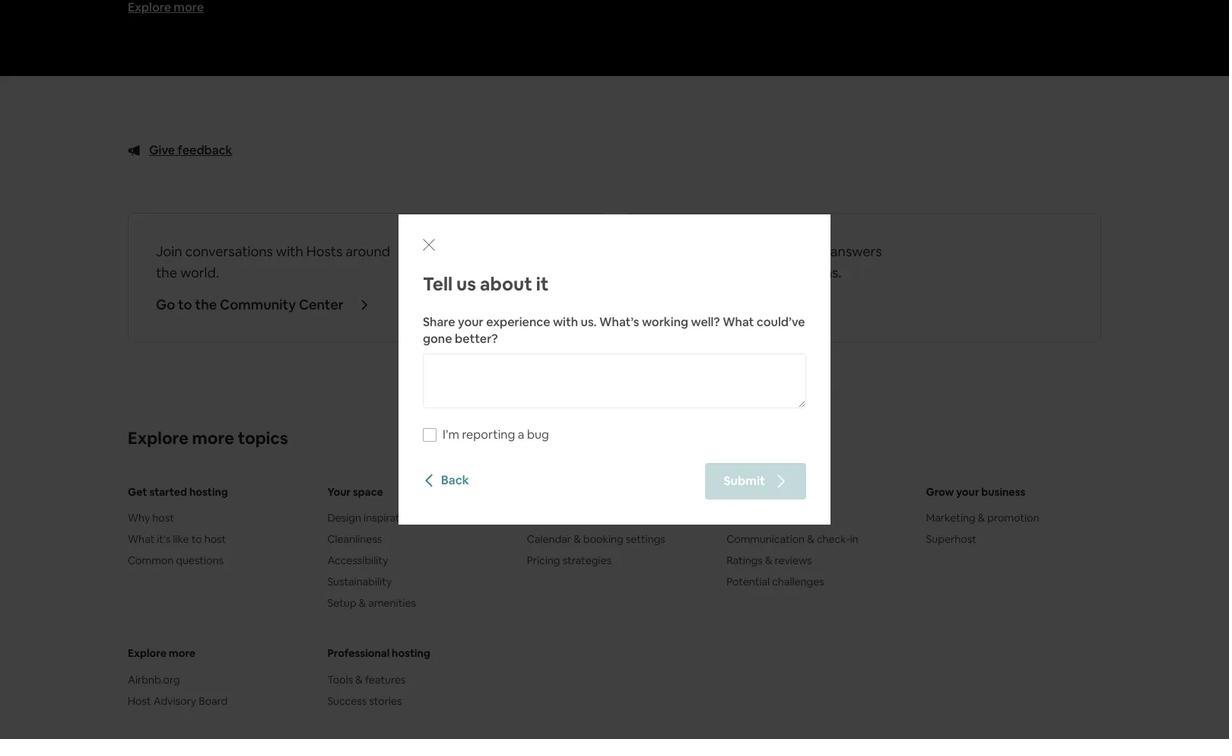 Task type: vqa. For each thing, say whether or not it's contained in the screenshot.
Add to wishlist: Sacred Valley, Peru image
no



Task type: locate. For each thing, give the bounding box(es) containing it.
setup
[[328, 597, 357, 611]]

explore more link
[[128, 646, 303, 662]]

host
[[128, 694, 151, 708]]

with left hosts
[[276, 243, 303, 261]]

pricing strategies link
[[527, 554, 703, 569]]

0 vertical spatial hosting
[[189, 486, 228, 500]]

more for explore more
[[169, 647, 196, 661]]

delighting guests
[[727, 512, 813, 525]]

0 horizontal spatial what
[[128, 533, 155, 547]]

your up "better?" at top
[[458, 314, 484, 330]]

gone
[[423, 331, 452, 347]]

0 horizontal spatial host
[[152, 512, 174, 525]]

setup & amenities
[[328, 597, 416, 611]]

questions
[[176, 554, 224, 568]]

1 horizontal spatial what
[[723, 314, 754, 330]]

professional hosting
[[328, 647, 430, 661]]

business
[[982, 486, 1026, 500]]

more left topics
[[192, 428, 234, 449]]

& for setup & amenities
[[359, 597, 366, 611]]

in
[[850, 533, 859, 547]]

explore
[[128, 428, 189, 449], [128, 647, 167, 661]]

what right well?
[[723, 314, 754, 330]]

with left us.
[[553, 314, 578, 330]]

it
[[536, 272, 549, 296]]

0 vertical spatial explore
[[128, 428, 189, 449]]

like
[[173, 533, 189, 547]]

conversations
[[185, 243, 273, 261]]

superhost
[[927, 533, 977, 547]]

the
[[195, 296, 217, 314]]

stories
[[369, 694, 402, 708]]

0 horizontal spatial your
[[458, 314, 484, 330]]

more up 'airbnb.org'
[[169, 647, 196, 661]]

0 horizontal spatial hosting
[[189, 486, 228, 500]]

more for explore more topics
[[192, 428, 234, 449]]

bug
[[527, 427, 549, 443]]

1 horizontal spatial host
[[204, 533, 226, 547]]

1 vertical spatial what
[[128, 533, 155, 547]]

hosting inside 'link'
[[189, 486, 228, 500]]

& inside "link"
[[596, 512, 604, 525]]

1 explore from the top
[[128, 428, 189, 449]]

& down the grow your business
[[978, 512, 986, 525]]

hospitality
[[727, 486, 783, 500]]

hosting up why host link
[[189, 486, 228, 500]]

your inside share your experience with us. what's working well? what could've gone better?
[[458, 314, 484, 330]]

about
[[480, 272, 532, 296]]

Share your experience with us. What's working well? What could've gone better? text field
[[423, 354, 807, 409]]

answers
[[831, 243, 882, 261]]

well?
[[691, 314, 720, 330]]

0 horizontal spatial with
[[276, 243, 303, 261]]

explore more topics
[[128, 428, 288, 449]]

to right 'like'
[[191, 533, 202, 547]]

2 explore from the top
[[128, 647, 167, 661]]

& for marketing & promotion
[[978, 512, 986, 525]]

explore up 'airbnb.org'
[[128, 647, 167, 661]]

hosts
[[306, 243, 343, 261]]

join conversations with hosts around the world.
[[156, 243, 390, 282]]

your
[[328, 486, 351, 500]]

ratings & reviews
[[727, 554, 812, 568]]

1 horizontal spatial hosting
[[392, 647, 430, 661]]

ratings
[[727, 554, 763, 568]]

grow your business link
[[927, 485, 1102, 500]]

& for calendar & booking settings
[[574, 533, 581, 547]]

1 horizontal spatial with
[[553, 314, 578, 330]]

tools & features link
[[328, 672, 503, 688]]

your space
[[328, 486, 383, 500]]

submit button
[[706, 463, 807, 500]]

frequently
[[669, 264, 734, 282]]

1 vertical spatial your
[[957, 486, 980, 500]]

1 vertical spatial more
[[169, 647, 196, 661]]

what down why on the bottom
[[128, 533, 155, 547]]

0 vertical spatial more
[[192, 428, 234, 449]]

& right tools
[[356, 673, 363, 687]]

find
[[652, 243, 679, 261]]

with inside share your experience with us. what's working well? what could've gone better?
[[553, 314, 578, 330]]

submit
[[724, 473, 766, 489]]

communication & check-in link
[[727, 532, 902, 547]]

host down why host link
[[204, 533, 226, 547]]

&
[[596, 512, 604, 525], [978, 512, 986, 525], [574, 533, 581, 547], [808, 533, 815, 547], [765, 554, 773, 568], [359, 597, 366, 611], [356, 673, 363, 687]]

1 vertical spatial hosting
[[392, 647, 430, 661]]

potential
[[727, 576, 770, 589]]

go to the community center
[[156, 296, 344, 314]]

airbnb.org
[[128, 673, 180, 687]]

explore up started
[[128, 428, 189, 449]]

it's
[[157, 533, 171, 547]]

design inspiration
[[328, 512, 415, 525]]

0 vertical spatial your
[[458, 314, 484, 330]]

0 vertical spatial host
[[152, 512, 174, 525]]

grow
[[927, 486, 955, 500]]

& for ratings & reviews
[[765, 554, 773, 568]]

what
[[723, 314, 754, 330], [128, 533, 155, 547]]

us
[[457, 272, 476, 296]]

your
[[458, 314, 484, 330], [957, 486, 980, 500]]

& right setup
[[359, 597, 366, 611]]

1 vertical spatial with
[[553, 314, 578, 330]]

0 vertical spatial with
[[276, 243, 303, 261]]

more
[[192, 428, 234, 449], [169, 647, 196, 661]]

0 vertical spatial what
[[723, 314, 754, 330]]

host
[[152, 512, 174, 525], [204, 533, 226, 547]]

hosting up tools & features link
[[392, 647, 430, 661]]

calendar & booking settings link
[[527, 532, 703, 547]]

host up "it's"
[[152, 512, 174, 525]]

with
[[276, 243, 303, 261], [553, 314, 578, 330]]

us.
[[581, 314, 597, 330]]

1 horizontal spatial your
[[957, 486, 980, 500]]

inspiration
[[364, 512, 415, 525]]

hospitality link
[[727, 485, 902, 500]]

& down the communication
[[765, 554, 773, 568]]

your inside "link"
[[957, 486, 980, 500]]

with inside join conversations with hosts around the world.
[[276, 243, 303, 261]]

ratings & reviews link
[[727, 554, 902, 569]]

started
[[149, 486, 187, 500]]

your right grow
[[957, 486, 980, 500]]

common
[[128, 554, 174, 568]]

& down details
[[574, 533, 581, 547]]

superhost link
[[927, 532, 1102, 547]]

sustainability
[[328, 576, 392, 589]]

design inspiration link
[[328, 511, 503, 526]]

& up calendar & booking settings on the bottom of the page
[[596, 512, 604, 525]]

share your experience with us. what's working well? what could've gone better?
[[423, 314, 806, 347]]

hosting
[[189, 486, 228, 500], [392, 647, 430, 661]]

1 vertical spatial explore
[[128, 647, 167, 661]]

questions.
[[777, 264, 842, 282]]

& down the delighting guests "link" on the bottom right
[[808, 533, 815, 547]]



Task type: describe. For each thing, give the bounding box(es) containing it.
calendar & booking settings
[[527, 533, 666, 547]]

communication
[[727, 533, 805, 547]]

success
[[328, 694, 367, 708]]

settings
[[626, 533, 666, 547]]

back button
[[423, 472, 469, 489]]

topics
[[238, 428, 288, 449]]

accessibility
[[328, 554, 388, 568]]

marketing & promotion
[[927, 512, 1040, 525]]

& for tools & features
[[356, 673, 363, 687]]

success stories link
[[328, 694, 503, 709]]

to down find
[[652, 264, 666, 282]]

get
[[806, 243, 828, 261]]

marketing & promotion link
[[927, 511, 1102, 526]]

to right the go
[[178, 296, 192, 314]]

features
[[365, 673, 406, 687]]

the world.
[[156, 264, 219, 282]]

grow your business
[[927, 486, 1026, 500]]

find how-to articles and get answers to frequently asked questions. link
[[625, 214, 1101, 342]]

find how-to articles and get answers to frequently asked questions.
[[652, 243, 882, 282]]

common questions link
[[128, 554, 303, 569]]

give feedback
[[149, 143, 232, 159]]

what it's like to host
[[128, 533, 226, 547]]

host advisory board
[[128, 694, 228, 708]]

guests
[[780, 512, 813, 525]]

reviews
[[775, 554, 812, 568]]

explore for explore more topics
[[128, 428, 189, 449]]

your space link
[[328, 485, 503, 500]]

to up frequently
[[714, 243, 727, 261]]

get started hosting
[[128, 486, 228, 500]]

board
[[199, 694, 228, 708]]

advisory
[[153, 694, 196, 708]]

cleanliness
[[328, 533, 382, 547]]

space
[[353, 486, 383, 500]]

give
[[149, 143, 175, 159]]

your for business
[[957, 486, 980, 500]]

airbnb.org link
[[128, 672, 303, 688]]

booking
[[584, 533, 624, 547]]

what inside share your experience with us. what's working well? what could've gone better?
[[723, 314, 754, 330]]

articles
[[730, 243, 776, 261]]

professional hosting link
[[328, 646, 503, 662]]

back
[[441, 472, 469, 488]]

a
[[518, 427, 525, 443]]

pricing
[[527, 554, 560, 568]]

strategies
[[563, 554, 612, 568]]

feedback
[[178, 143, 232, 159]]

give feedback button
[[122, 137, 239, 165]]

sustainability link
[[328, 575, 503, 590]]

design
[[328, 512, 361, 525]]

tell us about it
[[423, 272, 549, 296]]

success stories
[[328, 694, 402, 708]]

get started hosting link
[[128, 485, 303, 500]]

why host link
[[128, 511, 303, 526]]

host advisory board link
[[128, 694, 303, 709]]

challenges
[[773, 576, 825, 589]]

go
[[156, 296, 175, 314]]

communication & check-in
[[727, 533, 859, 547]]

working
[[642, 314, 689, 330]]

common questions
[[128, 554, 224, 568]]

why
[[128, 512, 150, 525]]

tell
[[423, 272, 453, 296]]

potential challenges link
[[727, 575, 902, 590]]

1 vertical spatial host
[[204, 533, 226, 547]]

setup & amenities link
[[328, 596, 503, 611]]

share
[[423, 314, 455, 330]]

your for experience
[[458, 314, 484, 330]]

accessibility link
[[328, 554, 503, 569]]

get
[[128, 486, 147, 500]]

tools
[[328, 673, 353, 687]]

calendar
[[527, 533, 572, 547]]

marketing
[[927, 512, 976, 525]]

explore more
[[128, 647, 196, 661]]

what it's like to host link
[[128, 532, 303, 547]]

check-
[[817, 533, 850, 547]]

listing
[[527, 512, 559, 525]]

explore for explore more
[[128, 647, 167, 661]]

amenities
[[369, 597, 416, 611]]

pricing strategies
[[527, 554, 612, 568]]

professional
[[328, 647, 390, 661]]

reporting
[[462, 427, 515, 443]]

details
[[562, 512, 594, 525]]

potential challenges
[[727, 576, 825, 589]]

& for communication & check-in
[[808, 533, 815, 547]]

photos
[[606, 512, 641, 525]]

asked
[[737, 264, 774, 282]]

how-
[[682, 243, 714, 261]]

cleanliness link
[[328, 532, 503, 547]]

listing details & photos
[[527, 512, 641, 525]]

why host
[[128, 512, 174, 525]]



